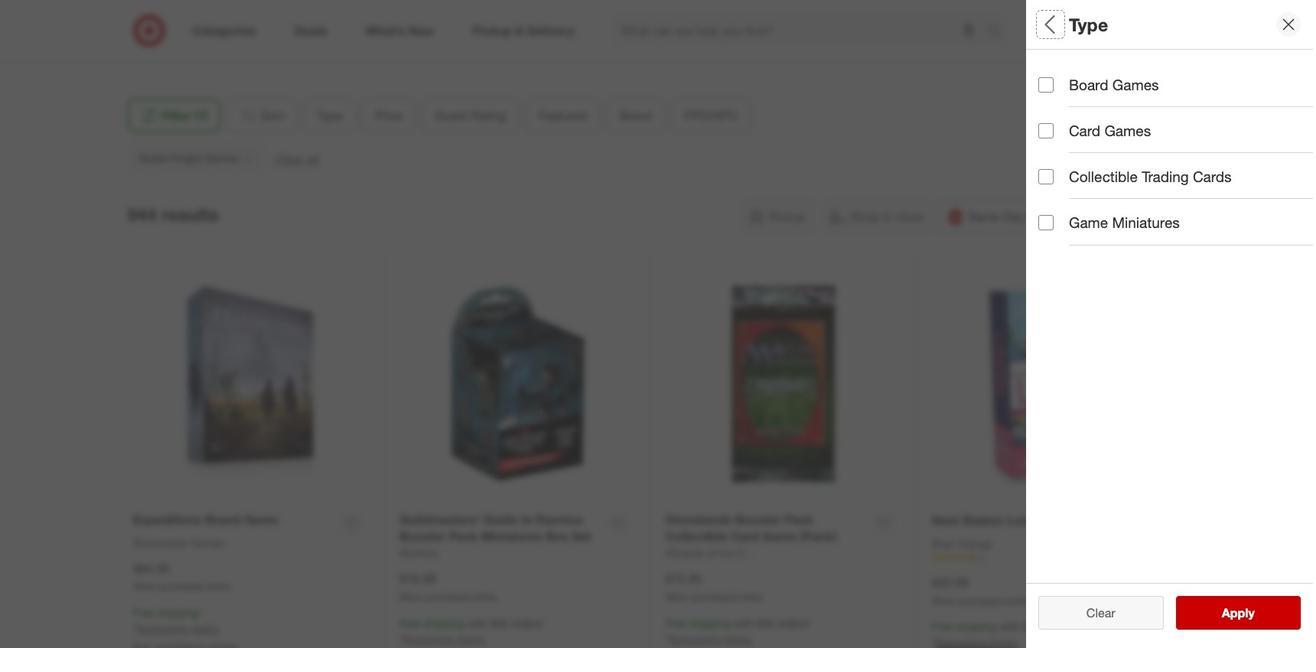 Task type: vqa. For each thing, say whether or not it's contained in the screenshot.
Tcl 50" Class S4 S-Class 4K Uhd Hdr Led Smart Tv With Google Tv - 50S45G - Special Purchase image
no



Task type: locate. For each thing, give the bounding box(es) containing it.
featured
[[539, 108, 587, 123], [1039, 226, 1100, 244]]

$35
[[491, 617, 508, 630], [757, 617, 774, 630], [1024, 621, 1041, 634]]

with down $15.95 when purchased online
[[734, 617, 754, 630]]

orders* for miniatures
[[511, 617, 546, 630]]

when for $18.99
[[400, 592, 424, 603]]

apply. for $18.99
[[458, 633, 486, 646]]

games for board games
[[1113, 76, 1160, 93]]

0 horizontal spatial with
[[468, 617, 488, 630]]

games down the expeditions board game link
[[191, 536, 225, 549]]

pack
[[785, 512, 814, 527], [449, 529, 478, 545]]

2 free shipping with $35 orders* * exclusions apply. from the left
[[666, 617, 812, 646]]

booster up wizkids
[[400, 529, 446, 545]]

price
[[375, 108, 403, 123], [1039, 119, 1075, 137]]

clear all down 1 "link"
[[1079, 606, 1124, 621]]

exclusions apply. button down $18.99 when purchased online
[[403, 632, 486, 648]]

collectible
[[1070, 168, 1139, 186], [666, 529, 728, 545]]

2 horizontal spatial exclusions apply. button
[[670, 632, 753, 648]]

0 horizontal spatial price button
[[362, 98, 416, 132]]

0 horizontal spatial apply.
[[191, 623, 220, 636]]

1 horizontal spatial guest rating button
[[1039, 157, 1314, 211]]

1 horizontal spatial clear all button
[[1039, 596, 1164, 630]]

1 horizontal spatial type button
[[1039, 50, 1314, 103]]

1 horizontal spatial price button
[[1039, 103, 1314, 157]]

wizards of the coast link
[[666, 546, 766, 561]]

1 vertical spatial type
[[1039, 66, 1071, 83]]

type right "all"
[[1070, 13, 1109, 35]]

clear button
[[1039, 596, 1164, 630]]

0 horizontal spatial guest rating
[[435, 108, 507, 123]]

exclusions down $15.95 when purchased online
[[670, 633, 721, 646]]

1 vertical spatial guest rating
[[1039, 173, 1129, 190]]

shipping
[[157, 607, 198, 620], [424, 617, 465, 630], [690, 617, 731, 630], [957, 621, 998, 634]]

type inside all filters dialog
[[1039, 66, 1071, 83]]

results right see
[[1232, 606, 1272, 621]]

board right board games checkbox
[[1070, 76, 1109, 93]]

shipping down $15.95 when purchased online
[[690, 617, 731, 630]]

featured left brand button
[[539, 108, 587, 123]]

games inside noble knight games button
[[204, 151, 239, 164]]

shipping inside free shipping * * exclusions apply.
[[157, 607, 198, 620]]

store
[[896, 209, 924, 224]]

clear all button down sort
[[275, 151, 319, 168]]

online up free shipping * * exclusions apply. on the left bottom
[[206, 582, 231, 593]]

2 horizontal spatial $35
[[1024, 621, 1041, 634]]

purchased for $15.95
[[693, 592, 736, 603]]

with down $20.99 when purchased online
[[1001, 621, 1021, 634]]

1 vertical spatial guest
[[1039, 173, 1080, 190]]

games right knight on the left top
[[204, 151, 239, 164]]

1 horizontal spatial collectible
[[1070, 168, 1139, 186]]

with for $15.95
[[734, 617, 754, 630]]

with down $18.99 when purchased online
[[468, 617, 488, 630]]

0 horizontal spatial rating
[[471, 108, 507, 123]]

purchased inside $15.95 when purchased online
[[693, 592, 736, 603]]

1 vertical spatial collectible
[[666, 529, 728, 545]]

0 horizontal spatial collectible
[[666, 529, 728, 545]]

clear
[[275, 151, 304, 167], [1079, 606, 1108, 621], [1087, 606, 1116, 621]]

0 vertical spatial clear all button
[[275, 151, 319, 168]]

online down guildmasters' guide to ravnica booster pack miniatures box set
[[472, 592, 497, 603]]

clear all button down 1 "link"
[[1039, 596, 1164, 630]]

collectible down card games
[[1070, 168, 1139, 186]]

guildmasters'
[[400, 512, 480, 527]]

0 vertical spatial card
[[1070, 122, 1101, 139]]

online inside $15.95 when purchased online
[[739, 592, 763, 603]]

apply button
[[1176, 596, 1302, 630]]

purchased down $20.99 on the bottom of the page
[[959, 595, 1003, 607]]

$35 down $20.99 when purchased online
[[1024, 621, 1041, 634]]

1 horizontal spatial exclusions
[[403, 633, 455, 646]]

expeditions board game image
[[133, 267, 369, 502], [133, 267, 369, 502]]

1 free shipping with $35 orders* * exclusions apply. from the left
[[400, 617, 546, 646]]

purchased up free shipping * * exclusions apply. on the left bottom
[[160, 582, 203, 593]]

card up coast
[[731, 529, 760, 545]]

purchased inside $18.99 when purchased online
[[426, 592, 470, 603]]

free for $15.95
[[666, 617, 687, 630]]

2 horizontal spatial orders*
[[1044, 621, 1078, 634]]

exclusions down $18.99 when purchased online
[[403, 633, 455, 646]]

2 horizontal spatial with
[[1001, 621, 1021, 634]]

1 vertical spatial rating
[[1084, 173, 1129, 190]]

price button inside all filters dialog
[[1039, 103, 1314, 157]]

0 horizontal spatial orders*
[[511, 617, 546, 630]]

set
[[572, 529, 592, 545]]

brand button
[[607, 98, 666, 132]]

purchased for $20.99
[[959, 595, 1003, 607]]

us
[[140, 43, 154, 56]]

game inside type dialog
[[1070, 214, 1109, 232]]

clear all inside clear all button
[[1079, 606, 1124, 621]]

1 vertical spatial miniatures
[[481, 529, 543, 545]]

free shipping with $35 orders* * exclusions apply. down $18.99 when purchased online
[[400, 617, 546, 646]]

station
[[963, 513, 1004, 528]]

when
[[133, 582, 157, 593], [400, 592, 424, 603], [666, 592, 690, 603], [933, 595, 956, 607]]

$35 down $15.95 when purchased online
[[757, 617, 774, 630]]

see results
[[1207, 606, 1272, 621]]

0 horizontal spatial featured
[[539, 108, 587, 123]]

when down $20.99 on the bottom of the page
[[933, 595, 956, 607]]

board
[[1070, 76, 1109, 93], [205, 512, 241, 527], [1055, 513, 1090, 528]]

0 vertical spatial featured button
[[526, 98, 600, 132]]

Board Games checkbox
[[1039, 77, 1054, 92]]

clear all for the rightmost clear all button
[[1079, 606, 1124, 621]]

1 horizontal spatial with
[[734, 617, 754, 630]]

guest rating button inside all filters dialog
[[1039, 157, 1314, 211]]

1 vertical spatial booster
[[400, 529, 446, 545]]

exclusions apply. button down $84.95 when purchased online
[[137, 622, 220, 637]]

online for $84.95
[[206, 582, 231, 593]]

free shipping with $35 orders* * exclusions apply. down $15.95 when purchased online
[[666, 617, 812, 646]]

featured button left brand button
[[526, 98, 600, 132]]

1 vertical spatial featured button
[[1039, 211, 1314, 264]]

1 horizontal spatial card
[[1070, 122, 1101, 139]]

online up free shipping with $35 orders* at the right of the page
[[1005, 595, 1030, 607]]

orders*
[[511, 617, 546, 630], [777, 617, 812, 630], [1044, 621, 1078, 634]]

type
[[1070, 13, 1109, 35], [1039, 66, 1071, 83], [317, 108, 343, 123]]

all
[[307, 151, 319, 167], [1112, 606, 1124, 621]]

pack up (pack)
[[785, 512, 814, 527]]

pack inside guildmasters' guide to ravnica booster pack miniatures box set
[[449, 529, 478, 545]]

53719
[[206, 28, 236, 41]]

free down $84.95
[[133, 607, 154, 620]]

type right sort
[[317, 108, 343, 123]]

1 vertical spatial all
[[1112, 606, 1124, 621]]

with for $18.99
[[468, 617, 488, 630]]

filters
[[1065, 13, 1113, 35]]

miniatures down guide
[[481, 529, 543, 545]]

shipping for $15.95
[[690, 617, 731, 630]]

results inside "button"
[[1232, 606, 1272, 621]]

0 horizontal spatial miniatures
[[481, 529, 543, 545]]

2835
[[140, 13, 164, 26]]

apply. for $15.95
[[724, 633, 753, 646]]

shipping down $84.95 when purchased online
[[157, 607, 198, 620]]

shipping down $18.99 when purchased online
[[424, 617, 465, 630]]

guest rating
[[435, 108, 507, 123], [1039, 173, 1129, 190]]

booster inside homelands booster pack collectible card game (pack)
[[735, 512, 782, 527]]

1 horizontal spatial miniatures
[[1113, 214, 1181, 232]]

free shipping with $35 orders* * exclusions apply. for $15.95
[[666, 617, 812, 646]]

results for see results
[[1232, 606, 1272, 621]]

0 horizontal spatial booster
[[400, 529, 446, 545]]

1 vertical spatial card
[[731, 529, 760, 545]]

2 horizontal spatial apply.
[[724, 633, 753, 646]]

when inside $18.99 when purchased online
[[400, 592, 424, 603]]

1 horizontal spatial guest
[[1039, 173, 1080, 190]]

0 horizontal spatial type button
[[304, 98, 356, 132]]

pickup button
[[741, 200, 816, 233]]

purchased inside $20.99 when purchased online
[[959, 595, 1003, 607]]

apply. down $15.95 when purchased online
[[724, 633, 753, 646]]

rating inside all filters dialog
[[1084, 173, 1129, 190]]

games down board games
[[1105, 122, 1152, 139]]

homelands
[[666, 512, 732, 527]]

noble
[[139, 151, 167, 164]]

when down the $15.95
[[666, 592, 690, 603]]

games up card games
[[1113, 76, 1160, 93]]

1 horizontal spatial clear all
[[1079, 606, 1124, 621]]

0 vertical spatial miniatures
[[1113, 214, 1181, 232]]

when inside $15.95 when purchased online
[[666, 592, 690, 603]]

featured down delivery
[[1039, 226, 1100, 244]]

see results button
[[1176, 596, 1302, 630]]

board up 'stonemaier games'
[[205, 512, 241, 527]]

1 horizontal spatial orders*
[[777, 617, 812, 630]]

1 horizontal spatial exclusions apply. button
[[403, 632, 486, 648]]

guest
[[435, 108, 468, 123], [1039, 173, 1080, 190]]

shipping
[[1116, 209, 1165, 224]]

Include out of stock checkbox
[[1039, 386, 1054, 402]]

wizards
[[666, 547, 704, 560]]

london
[[1008, 513, 1051, 528]]

1 vertical spatial guest rating button
[[1039, 157, 1314, 211]]

filter (1)
[[161, 108, 208, 123]]

when for $20.99
[[933, 595, 956, 607]]

0 horizontal spatial price
[[375, 108, 403, 123]]

purchased down the $15.95
[[693, 592, 736, 603]]

1 vertical spatial pack
[[449, 529, 478, 545]]

clear all down sort
[[275, 151, 319, 167]]

fitchburg
[[140, 28, 184, 41]]

1 horizontal spatial apply.
[[458, 633, 486, 646]]

$18.99 when purchased online
[[400, 571, 497, 603]]

1 vertical spatial clear all
[[1079, 606, 1124, 621]]

expeditions board game link
[[133, 511, 279, 529]]

0 horizontal spatial pack
[[449, 529, 478, 545]]

1 horizontal spatial rating
[[1084, 173, 1129, 190]]

online
[[206, 582, 231, 593], [472, 592, 497, 603], [739, 592, 763, 603], [1005, 595, 1030, 607]]

exclusions apply. button
[[137, 622, 220, 637], [403, 632, 486, 648], [670, 632, 753, 648]]

featured button
[[526, 98, 600, 132], [1039, 211, 1314, 264]]

noble knight games
[[139, 151, 239, 164]]

0 vertical spatial guest rating
[[435, 108, 507, 123]]

online inside $20.99 when purchased online
[[1005, 595, 1030, 607]]

free shipping with $35 orders* * exclusions apply. for $18.99
[[400, 617, 546, 646]]

1 horizontal spatial free shipping with $35 orders* * exclusions apply.
[[666, 617, 812, 646]]

booster inside guildmasters' guide to ravnica booster pack miniatures box set
[[400, 529, 446, 545]]

pack inside homelands booster pack collectible card game (pack)
[[785, 512, 814, 527]]

stonemaier games link
[[133, 536, 225, 551]]

1 horizontal spatial featured
[[1039, 226, 1100, 244]]

booster
[[735, 512, 782, 527], [400, 529, 446, 545]]

stonemaier games
[[133, 536, 225, 549]]

* down $84.95
[[133, 623, 137, 636]]

1 horizontal spatial $35
[[757, 617, 774, 630]]

results
[[162, 204, 219, 225], [1232, 606, 1272, 621]]

purchased inside $84.95 when purchased online
[[160, 582, 203, 593]]

free down the $15.95
[[666, 617, 687, 630]]

apply
[[1223, 606, 1256, 621]]

card right card games option
[[1070, 122, 1101, 139]]

0 vertical spatial guest
[[435, 108, 468, 123]]

(1)
[[194, 108, 208, 123]]

0 vertical spatial booster
[[735, 512, 782, 527]]

game
[[1070, 214, 1109, 232], [244, 512, 279, 527], [1093, 513, 1128, 528], [763, 529, 797, 545]]

1 horizontal spatial results
[[1232, 606, 1272, 621]]

free down $20.99 on the bottom of the page
[[933, 621, 954, 634]]

apply. down $18.99 when purchased online
[[458, 633, 486, 646]]

2 horizontal spatial exclusions
[[670, 633, 721, 646]]

1 horizontal spatial price
[[1039, 119, 1075, 137]]

0 vertical spatial type
[[1070, 13, 1109, 35]]

price button
[[362, 98, 416, 132], [1039, 103, 1314, 157]]

type down "all"
[[1039, 66, 1071, 83]]

apply. down $84.95 when purchased online
[[191, 623, 220, 636]]

* down $18.99
[[400, 633, 403, 646]]

1 horizontal spatial booster
[[735, 512, 782, 527]]

1 vertical spatial featured
[[1039, 226, 1100, 244]]

1 horizontal spatial pack
[[785, 512, 814, 527]]

collectible inside type dialog
[[1070, 168, 1139, 186]]

0 horizontal spatial exclusions apply. button
[[137, 622, 220, 637]]

all filters dialog
[[1027, 0, 1314, 649]]

pack down guildmasters'
[[449, 529, 478, 545]]

0 horizontal spatial results
[[162, 204, 219, 225]]

sort
[[261, 108, 285, 123]]

results right 944
[[162, 204, 219, 225]]

shop
[[851, 209, 880, 224]]

when inside $20.99 when purchased online
[[933, 595, 956, 607]]

0 horizontal spatial clear all
[[275, 151, 319, 167]]

1 vertical spatial results
[[1232, 606, 1272, 621]]

0 horizontal spatial featured button
[[526, 98, 600, 132]]

free
[[133, 607, 154, 620], [400, 617, 421, 630], [666, 617, 687, 630], [933, 621, 954, 634]]

collectible down the "homelands"
[[666, 529, 728, 545]]

clear inside all filters dialog
[[1079, 606, 1108, 621]]

purchased for $18.99
[[426, 592, 470, 603]]

blue orange link
[[933, 536, 992, 552]]

online inside $18.99 when purchased online
[[472, 592, 497, 603]]

wizards of the coast
[[666, 547, 766, 560]]

purchased
[[160, 582, 203, 593], [426, 592, 470, 603], [693, 592, 736, 603], [959, 595, 1003, 607]]

exclusions down $84.95 when purchased online
[[137, 623, 188, 636]]

0 vertical spatial pack
[[785, 512, 814, 527]]

0 vertical spatial all
[[307, 151, 319, 167]]

shipping for $18.99
[[424, 617, 465, 630]]

free shipping with $35 orders* * exclusions apply.
[[400, 617, 546, 646], [666, 617, 812, 646]]

purchased down $18.99
[[426, 592, 470, 603]]

*
[[198, 607, 202, 620], [133, 623, 137, 636], [400, 633, 403, 646], [666, 633, 670, 646]]

type button
[[1039, 50, 1314, 103], [304, 98, 356, 132]]

shipping down $20.99 when purchased online
[[957, 621, 998, 634]]

0 horizontal spatial $35
[[491, 617, 508, 630]]

when down $18.99
[[400, 592, 424, 603]]

clear all button
[[275, 151, 319, 168], [1039, 596, 1164, 630]]

1 horizontal spatial all
[[1112, 606, 1124, 621]]

commerce
[[167, 13, 220, 26]]

when inside $84.95 when purchased online
[[133, 582, 157, 593]]

0 horizontal spatial guest
[[435, 108, 468, 123]]

0 vertical spatial collectible
[[1070, 168, 1139, 186]]

online down coast
[[739, 592, 763, 603]]

miniatures inside type dialog
[[1113, 214, 1181, 232]]

free down $18.99
[[400, 617, 421, 630]]

games inside stonemaier games link
[[191, 536, 225, 549]]

all inside dialog
[[1112, 606, 1124, 621]]

next station london board game image
[[933, 267, 1169, 503], [933, 267, 1169, 503]]

0 vertical spatial results
[[162, 204, 219, 225]]

1
[[980, 553, 985, 564]]

featured button down trading
[[1039, 211, 1314, 264]]

booster up coast
[[735, 512, 782, 527]]

0 vertical spatial clear all
[[275, 151, 319, 167]]

trading
[[1143, 168, 1190, 186]]

* down the $15.95
[[666, 633, 670, 646]]

exclusions apply. button for $15.95
[[670, 632, 753, 648]]

of
[[707, 547, 717, 560]]

1 horizontal spatial guest rating
[[1039, 173, 1129, 190]]

1 vertical spatial clear all button
[[1039, 596, 1164, 630]]

online inside $84.95 when purchased online
[[206, 582, 231, 593]]

with
[[468, 617, 488, 630], [734, 617, 754, 630], [1001, 621, 1021, 634]]

guildmasters' guide to ravnica booster pack miniatures box set image
[[400, 267, 636, 502], [400, 267, 636, 502]]

exclusions apply. button down $15.95 when purchased online
[[670, 632, 753, 648]]

rating
[[471, 108, 507, 123], [1084, 173, 1129, 190]]

expeditions board game
[[133, 512, 279, 527]]

0 vertical spatial rating
[[471, 108, 507, 123]]

0 vertical spatial guest rating button
[[422, 98, 520, 132]]

$35 down $18.99 when purchased online
[[491, 617, 508, 630]]

0 horizontal spatial exclusions
[[137, 623, 188, 636]]

when down $84.95
[[133, 582, 157, 593]]

shop in store button
[[823, 200, 934, 233]]

featured button inside all filters dialog
[[1039, 211, 1314, 264]]

0 horizontal spatial free shipping with $35 orders* * exclusions apply.
[[400, 617, 546, 646]]

0 horizontal spatial guest rating button
[[422, 98, 520, 132]]

0 horizontal spatial card
[[731, 529, 760, 545]]

miniatures down collectible trading cards
[[1113, 214, 1181, 232]]

1 horizontal spatial featured button
[[1039, 211, 1314, 264]]

apply.
[[191, 623, 220, 636], [458, 633, 486, 646], [724, 633, 753, 646]]

games for stonemaier games
[[191, 536, 225, 549]]

0 vertical spatial featured
[[539, 108, 587, 123]]



Task type: describe. For each thing, give the bounding box(es) containing it.
$15.95
[[666, 571, 703, 587]]

collectible trading cards
[[1070, 168, 1232, 186]]

homelands booster pack collectible card game (pack)
[[666, 512, 837, 545]]

same
[[968, 209, 1000, 224]]

see
[[1207, 606, 1229, 621]]

shipping for $20.99
[[957, 621, 998, 634]]

online for $18.99
[[472, 592, 497, 603]]

0 horizontal spatial clear all button
[[275, 151, 319, 168]]

board inside type dialog
[[1070, 76, 1109, 93]]

free inside free shipping * * exclusions apply.
[[133, 607, 154, 620]]

the
[[720, 547, 735, 560]]

filter (1) button
[[127, 98, 221, 132]]

game miniatures
[[1070, 214, 1181, 232]]

fpo/apo
[[685, 108, 738, 123]]

sort button
[[227, 98, 298, 132]]

2 vertical spatial type
[[317, 108, 343, 123]]

price inside all filters dialog
[[1039, 119, 1075, 137]]

blue
[[933, 537, 954, 550]]

card games
[[1070, 122, 1152, 139]]

shipping button
[[1088, 200, 1175, 233]]

,
[[184, 28, 187, 41]]

$84.95 when purchased online
[[133, 561, 231, 593]]

when for $84.95
[[133, 582, 157, 593]]

fpo/apo button
[[672, 98, 751, 132]]

with for $20.99
[[1001, 621, 1021, 634]]

ravnica
[[536, 512, 583, 527]]

* down $84.95 when purchased online
[[198, 607, 202, 620]]

$15.95 when purchased online
[[666, 571, 763, 603]]

clear inside button
[[1087, 606, 1116, 621]]

online for $15.95
[[739, 592, 763, 603]]

game inside homelands booster pack collectible card game (pack)
[[763, 529, 797, 545]]

same day delivery button
[[940, 200, 1082, 233]]

free shipping * * exclusions apply.
[[133, 607, 220, 636]]

free for $18.99
[[400, 617, 421, 630]]

2835 commerce park drive fitchburg , wi 53719 us
[[140, 13, 272, 56]]

guildmasters' guide to ravnica booster pack miniatures box set link
[[400, 511, 600, 546]]

noble knight games button
[[127, 141, 265, 175]]

clear all for the left clear all button
[[275, 151, 319, 167]]

homelands booster pack collectible card game (pack) link
[[666, 511, 866, 546]]

Collectible Trading Cards checkbox
[[1039, 169, 1054, 184]]

next
[[933, 513, 959, 528]]

all
[[1039, 13, 1060, 35]]

day
[[1003, 209, 1025, 224]]

stonemaier
[[133, 536, 188, 549]]

coast
[[738, 547, 766, 560]]

Game Miniatures checkbox
[[1039, 215, 1054, 230]]

next station london board game
[[933, 513, 1128, 528]]

next station london board game link
[[933, 512, 1128, 529]]

What can we help you find? suggestions appear below search field
[[612, 14, 991, 47]]

filter
[[161, 108, 191, 123]]

exclusions inside free shipping * * exclusions apply.
[[137, 623, 188, 636]]

orange
[[957, 537, 992, 550]]

type inside dialog
[[1070, 13, 1109, 35]]

pickup
[[769, 209, 806, 224]]

apply. inside free shipping * * exclusions apply.
[[191, 623, 220, 636]]

exclusions apply. button for $18.99
[[403, 632, 486, 648]]

cards
[[1194, 168, 1232, 186]]

card inside homelands booster pack collectible card game (pack)
[[731, 529, 760, 545]]

0 horizontal spatial all
[[307, 151, 319, 167]]

in
[[883, 209, 893, 224]]

all filters
[[1039, 13, 1113, 35]]

blue orange
[[933, 537, 992, 550]]

same day delivery
[[968, 209, 1072, 224]]

guest inside all filters dialog
[[1039, 173, 1080, 190]]

online for $20.99
[[1005, 595, 1030, 607]]

games for card games
[[1105, 122, 1152, 139]]

brand
[[620, 108, 653, 123]]

search
[[980, 24, 1017, 39]]

guest rating inside all filters dialog
[[1039, 173, 1129, 190]]

exclusions for $15.95
[[670, 633, 721, 646]]

$84.95
[[133, 561, 170, 576]]

$20.99 when purchased online
[[933, 575, 1030, 607]]

shop in store
[[851, 209, 924, 224]]

box
[[546, 529, 569, 545]]

miniatures inside guildmasters' guide to ravnica booster pack miniatures box set
[[481, 529, 543, 545]]

$35 for pack
[[491, 617, 508, 630]]

guildmasters' guide to ravnica booster pack miniatures box set
[[400, 512, 592, 545]]

$18.99
[[400, 571, 436, 587]]

collectible inside homelands booster pack collectible card game (pack)
[[666, 529, 728, 545]]

Card Games checkbox
[[1039, 123, 1054, 138]]

wizkids link
[[400, 546, 438, 561]]

search button
[[980, 14, 1017, 51]]

drive
[[247, 13, 272, 26]]

featured inside all filters dialog
[[1039, 226, 1100, 244]]

results for 944 results
[[162, 204, 219, 225]]

free for $20.99
[[933, 621, 954, 634]]

1 link
[[933, 552, 1169, 565]]

to
[[521, 512, 533, 527]]

944 results
[[127, 204, 219, 225]]

wizkids
[[400, 547, 438, 560]]

type dialog
[[1027, 0, 1314, 649]]

homelands booster pack collectible card game (pack) image
[[666, 267, 902, 502]]

when for $15.95
[[666, 592, 690, 603]]

park
[[223, 13, 244, 26]]

free shipping with $35 orders*
[[933, 621, 1078, 634]]

orders* for (pack)
[[777, 617, 812, 630]]

card inside type dialog
[[1070, 122, 1101, 139]]

$35 for game
[[757, 617, 774, 630]]

board games
[[1070, 76, 1160, 93]]

$20.99
[[933, 575, 969, 590]]

expeditions
[[133, 512, 202, 527]]

(pack)
[[801, 529, 837, 545]]

wi
[[190, 28, 203, 41]]

board right london
[[1055, 513, 1090, 528]]

knight
[[170, 151, 201, 164]]

exclusions for $18.99
[[403, 633, 455, 646]]

purchased for $84.95
[[160, 582, 203, 593]]



